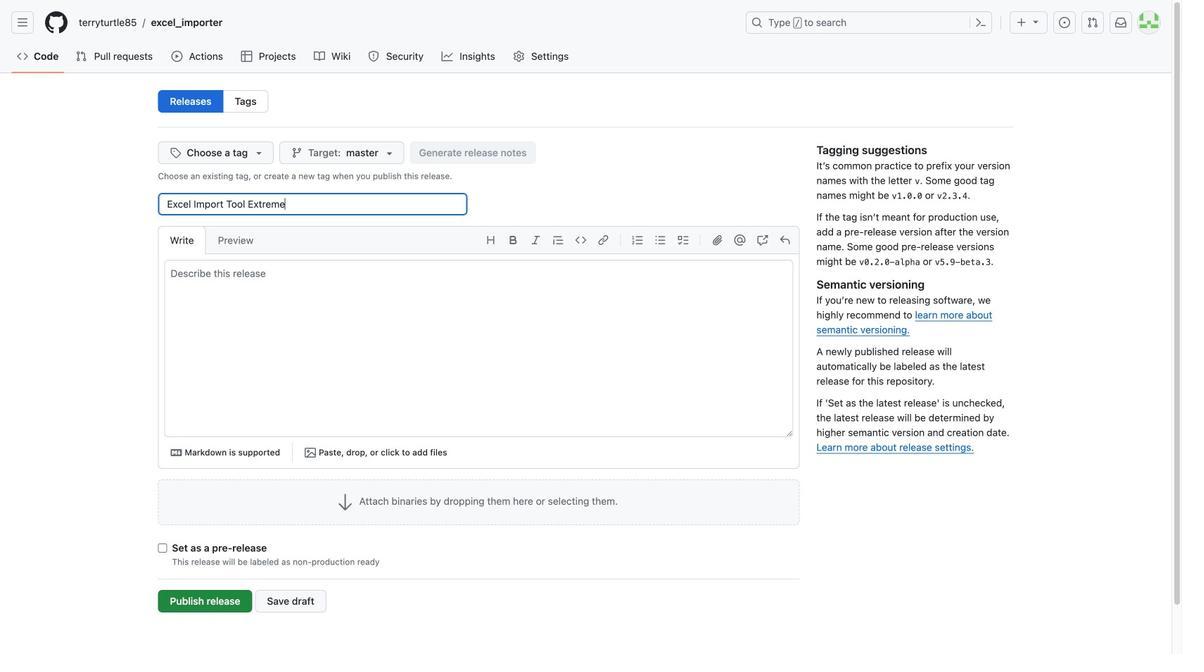 Task type: vqa. For each thing, say whether or not it's contained in the screenshot.
you
no



Task type: describe. For each thing, give the bounding box(es) containing it.
Enter release title text field
[[158, 193, 468, 215]]

image image
[[305, 447, 316, 458]]

book image
[[314, 51, 325, 62]]

tag image
[[170, 147, 181, 158]]

plus image
[[1017, 17, 1028, 28]]

table image
[[241, 51, 252, 62]]

graph image
[[442, 51, 453, 62]]

triangle down image
[[254, 147, 265, 158]]

issue opened image
[[1060, 17, 1071, 28]]

homepage image
[[45, 11, 68, 34]]

git branch image
[[292, 147, 303, 158]]

add a comment tab list
[[158, 226, 266, 254]]



Task type: locate. For each thing, give the bounding box(es) containing it.
  text field
[[165, 261, 793, 437]]

1 horizontal spatial git pull request image
[[1088, 17, 1099, 28]]

notifications image
[[1116, 17, 1127, 28]]

status
[[158, 170, 800, 182]]

footer
[[0, 613, 1172, 654]]

0 horizontal spatial git pull request image
[[76, 51, 87, 62]]

1 vertical spatial git pull request image
[[76, 51, 87, 62]]

git pull request image
[[1088, 17, 1099, 28], [76, 51, 87, 62]]

command palette image
[[976, 17, 987, 28]]

gear image
[[514, 51, 525, 62]]

0 vertical spatial git pull request image
[[1088, 17, 1099, 28]]

git pull request image right code image
[[76, 51, 87, 62]]

None checkbox
[[158, 544, 167, 553]]

play image
[[171, 51, 183, 62]]

list
[[73, 11, 738, 34]]

markdown image
[[171, 447, 182, 458]]

git pull request image left notifications icon
[[1088, 17, 1099, 28]]

shield image
[[368, 51, 380, 62]]

code image
[[17, 51, 28, 62]]

triangle down image
[[1031, 16, 1042, 27]]

tab panel
[[159, 260, 800, 468]]



